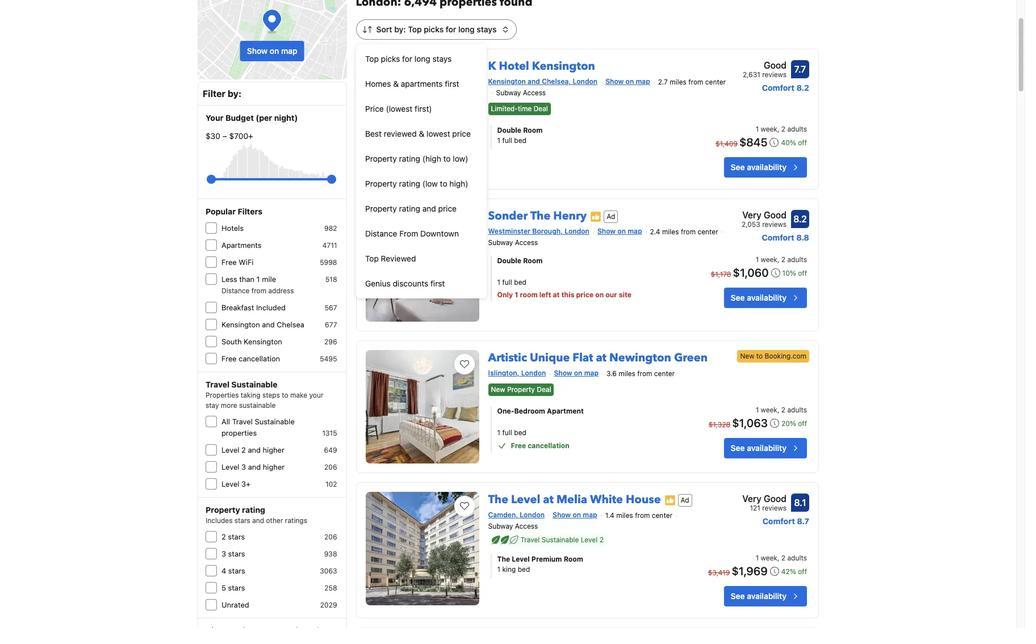 Task type: locate. For each thing, give the bounding box(es) containing it.
rating for (low
[[399, 179, 420, 189]]

cancellation down one-bedroom apartment
[[528, 442, 570, 451]]

1 see availability link from the top
[[724, 157, 807, 178]]

best reviewed & lowest price button
[[356, 122, 487, 147]]

2 vertical spatial at
[[543, 493, 554, 508]]

1 double room link from the top
[[497, 126, 690, 136]]

top for reviewed
[[365, 254, 379, 264]]

for up homes & apartments first
[[402, 54, 413, 64]]

1 left king in the bottom of the page
[[497, 566, 501, 574]]

property inside property rating (high to low) button
[[365, 154, 397, 164]]

$845
[[740, 136, 768, 149]]

0 vertical spatial room
[[523, 126, 543, 135]]

3 week from the top
[[761, 406, 778, 415]]

distance for distance from address
[[222, 287, 250, 295]]

1 vertical spatial full
[[503, 278, 512, 287]]

london right camden,
[[520, 511, 545, 520]]

subway down camden,
[[488, 523, 513, 531]]

1 horizontal spatial 3
[[242, 463, 246, 472]]

property inside "property rating and price" button
[[365, 204, 397, 214]]

rating left the (high at the left top of the page
[[399, 154, 420, 164]]

1 horizontal spatial new
[[741, 352, 755, 361]]

king
[[503, 566, 516, 574]]

bed inside double room 1 full bed
[[514, 136, 527, 145]]

2 reviews from the top
[[763, 220, 787, 229]]

1.4 miles from center subway access
[[488, 512, 673, 531]]

0 horizontal spatial by:
[[228, 89, 242, 99]]

higher up level 3 and higher at the bottom left of page
[[263, 446, 285, 455]]

reviews inside good 2,631 reviews
[[763, 70, 787, 79]]

very good element up comfort 8.7
[[743, 493, 787, 506]]

long up top picks for long stays 'button'
[[459, 24, 475, 34]]

and down level 2 and higher
[[248, 463, 261, 472]]

price right the this
[[576, 291, 594, 299]]

1 vertical spatial room
[[523, 257, 543, 265]]

map
[[281, 46, 298, 56], [636, 77, 650, 86], [628, 227, 642, 236], [584, 369, 599, 378], [583, 511, 598, 520]]

property for property rating and price
[[365, 204, 397, 214]]

property up property rating and price
[[365, 179, 397, 189]]

downtown
[[420, 229, 459, 239]]

0 horizontal spatial ad
[[607, 212, 615, 221]]

miles inside 2.7 miles from center subway access
[[670, 78, 687, 86]]

sustainable for travel sustainable properties taking steps to make your stay more sustainable
[[231, 380, 278, 390]]

top up top picks for long stays
[[408, 24, 422, 34]]

artistic
[[488, 351, 527, 366]]

0 vertical spatial good
[[764, 60, 787, 70]]

2 full from the top
[[503, 278, 512, 287]]

206 for 2 stars
[[324, 534, 337, 542]]

from inside 2.4 miles from center subway access
[[681, 228, 696, 236]]

1 see from the top
[[731, 163, 745, 172]]

first right the discounts on the left of the page
[[431, 279, 445, 289]]

1 horizontal spatial &
[[419, 129, 425, 139]]

sustainable
[[231, 380, 278, 390], [255, 418, 295, 427], [542, 536, 579, 545]]

taking
[[241, 391, 261, 400]]

travel sustainable properties taking steps to make your stay more sustainable
[[206, 380, 324, 410]]

to left make
[[282, 391, 288, 400]]

homes & apartments first
[[365, 79, 459, 89]]

week for $1,063
[[761, 406, 778, 415]]

from for 7.7
[[689, 78, 704, 86]]

1 vertical spatial 8.2
[[794, 214, 807, 224]]

on for camden, london
[[573, 511, 581, 520]]

1 vertical spatial the
[[488, 493, 509, 508]]

genius
[[365, 279, 391, 289]]

very inside very good 2,053 reviews
[[743, 210, 762, 220]]

picks up homes
[[381, 54, 400, 64]]

and down (low
[[423, 204, 436, 214]]

popular
[[206, 207, 236, 216]]

4 adults from the top
[[788, 554, 807, 563]]

1 horizontal spatial stays
[[477, 24, 497, 34]]

adults for $1,063
[[788, 406, 807, 415]]

map for 8.1
[[583, 511, 598, 520]]

stars right 5
[[228, 584, 245, 593]]

2 vertical spatial subway
[[488, 523, 513, 531]]

long
[[459, 24, 475, 34], [415, 54, 431, 64]]

2 1 week , 2 adults from the top
[[756, 256, 807, 264]]

the for at
[[488, 493, 509, 508]]

2 double room link from the top
[[497, 256, 690, 266]]

double for double room
[[497, 257, 522, 265]]

top inside 'button'
[[365, 54, 379, 64]]

comfort
[[762, 83, 795, 93], [762, 233, 795, 243], [763, 517, 795, 527]]

1 higher from the top
[[263, 446, 285, 455]]

full for 1 full bed only 1 room left at this price on our site
[[503, 278, 512, 287]]

from for 8.2
[[681, 228, 696, 236]]

and
[[528, 77, 540, 86], [423, 204, 436, 214], [262, 320, 275, 330], [248, 446, 261, 455], [248, 463, 261, 472], [252, 517, 264, 526]]

availability down "$845"
[[747, 163, 787, 172]]

1 week , 2 adults
[[756, 125, 807, 134], [756, 256, 807, 264], [756, 406, 807, 415], [756, 554, 807, 563]]

distance for distance from downtown
[[365, 229, 397, 239]]

2 206 from the top
[[324, 534, 337, 542]]

4 , from the top
[[778, 554, 780, 563]]

2 vertical spatial room
[[564, 556, 583, 564]]

0 horizontal spatial free cancellation
[[222, 355, 280, 364]]

miles for 8.2
[[662, 228, 679, 236]]

property rating (low to high)
[[365, 179, 468, 189]]

1 week , 2 adults for $845
[[756, 125, 807, 134]]

miles inside 2.4 miles from center subway access
[[662, 228, 679, 236]]

1 vertical spatial access
[[515, 238, 538, 247]]

stars for 3 stars
[[228, 550, 245, 559]]

2 vertical spatial comfort
[[763, 517, 795, 527]]

site
[[619, 291, 632, 299]]

reviews up comfort 8.2
[[763, 70, 787, 79]]

center inside 2.7 miles from center subway access
[[706, 78, 726, 86]]

0 vertical spatial deal
[[534, 105, 548, 113]]

adults for $1,060
[[788, 256, 807, 264]]

1 vertical spatial picks
[[381, 54, 400, 64]]

access inside 2.4 miles from center subway access
[[515, 238, 538, 247]]

south kensington
[[222, 338, 282, 347]]

4 see from the top
[[731, 592, 745, 602]]

$3,419
[[708, 569, 730, 578]]

2 availability from the top
[[747, 293, 787, 303]]

free cancellation down 1 full bed
[[511, 442, 570, 451]]

$30 – $700+
[[206, 131, 253, 141]]

reviews up comfort 8.7
[[763, 505, 787, 513]]

property inside property rating (low to high) button
[[365, 179, 397, 189]]

1 vertical spatial comfort
[[762, 233, 795, 243]]

1 off from the top
[[798, 139, 807, 147]]

from inside 2.7 miles from center subway access
[[689, 78, 704, 86]]

1 vertical spatial higher
[[263, 463, 285, 472]]

0 vertical spatial very good element
[[742, 209, 787, 222]]

travel for travel sustainable level 2
[[521, 536, 540, 545]]

4 availability from the top
[[747, 592, 787, 602]]

3 availability from the top
[[747, 444, 787, 454]]

see for $1,060
[[731, 293, 745, 303]]

2 off from the top
[[798, 269, 807, 278]]

3 , from the top
[[778, 406, 780, 415]]

kensington
[[532, 59, 595, 74], [488, 77, 526, 86], [222, 320, 260, 330], [244, 338, 282, 347]]

2.7 miles from center subway access
[[496, 78, 726, 97]]

3 adults from the top
[[788, 406, 807, 415]]

adults up 40% off at the top right of the page
[[788, 125, 807, 134]]

1 vertical spatial free
[[222, 355, 237, 364]]

center inside 1.4 miles from center subway access
[[652, 512, 673, 520]]

property
[[365, 154, 397, 164], [365, 179, 397, 189], [365, 204, 397, 214], [507, 386, 535, 394], [206, 506, 240, 515]]

very inside very good 121 reviews
[[743, 494, 762, 505]]

sustainable inside travel sustainable properties taking steps to make your stay more sustainable
[[231, 380, 278, 390]]

double room link down 2.7 miles from center subway access
[[497, 126, 690, 136]]

kensington and chelsea
[[222, 320, 305, 330]]

1 down one-
[[497, 429, 501, 438]]

2 adults from the top
[[788, 256, 807, 264]]

full down limited-
[[503, 136, 512, 145]]

2 vertical spatial price
[[576, 291, 594, 299]]

access inside 1.4 miles from center subway access
[[515, 523, 538, 531]]

center left 2,631
[[706, 78, 726, 86]]

the up westminster borough, london
[[531, 209, 551, 224]]

0 horizontal spatial stays
[[433, 54, 452, 64]]

1 horizontal spatial by:
[[394, 24, 406, 34]]

discounts
[[393, 279, 429, 289]]

this property is part of our preferred partner program. it's committed to providing excellent service and good value. it'll pay us a higher commission if you make a booking. image
[[590, 211, 602, 223], [590, 211, 602, 223], [665, 495, 676, 507]]

3 good from the top
[[764, 494, 787, 505]]

good element
[[743, 59, 787, 72]]

long up apartments
[[415, 54, 431, 64]]

3 reviews from the top
[[763, 505, 787, 513]]

2 very from the top
[[743, 494, 762, 505]]

1 vertical spatial very good element
[[743, 493, 787, 506]]

first right apartments
[[445, 79, 459, 89]]

0 vertical spatial at
[[553, 291, 560, 299]]

1 vertical spatial price
[[438, 204, 457, 214]]

2 see from the top
[[731, 293, 745, 303]]

kensington inside 'k hotel kensington' link
[[532, 59, 595, 74]]

from for 8.1
[[635, 512, 650, 520]]

comfort down good 2,631 reviews
[[762, 83, 795, 93]]

stars for 4 stars
[[228, 567, 245, 576]]

on for westminster borough, london
[[618, 227, 626, 236]]

reviews for sonder the henry
[[763, 220, 787, 229]]

level 3 and higher
[[222, 463, 285, 472]]

kensington up chelsea,
[[532, 59, 595, 74]]

very good element up comfort 8.8
[[742, 209, 787, 222]]

1 double from the top
[[497, 126, 522, 135]]

new for new property deal
[[491, 386, 505, 394]]

206 up 938
[[324, 534, 337, 542]]

1 good from the top
[[764, 60, 787, 70]]

bed down bedroom
[[514, 429, 527, 438]]

2 vertical spatial free
[[511, 442, 526, 451]]

unique
[[530, 351, 570, 366]]

0 vertical spatial cancellation
[[239, 355, 280, 364]]

0 horizontal spatial 3
[[222, 550, 226, 559]]

double inside double room 1 full bed
[[497, 126, 522, 135]]

comfort down very good 2,053 reviews
[[762, 233, 795, 243]]

2 double from the top
[[497, 257, 522, 265]]

2.4
[[650, 228, 661, 236]]

1 week , 2 adults up 20%
[[756, 406, 807, 415]]

4 see availability link from the top
[[724, 587, 807, 607]]

see availability link for $1,060
[[724, 288, 807, 308]]

bed inside 'the level premium room 1 king bed'
[[518, 566, 530, 574]]

week
[[761, 125, 778, 134], [761, 256, 778, 264], [761, 406, 778, 415], [761, 554, 778, 563]]

, for $1,063
[[778, 406, 780, 415]]

for
[[446, 24, 456, 34], [402, 54, 413, 64]]

0 horizontal spatial distance
[[222, 287, 250, 295]]

1 horizontal spatial travel
[[232, 418, 253, 427]]

free cancellation down south kensington at the bottom left
[[222, 355, 280, 364]]

by: for sort
[[394, 24, 406, 34]]

1 horizontal spatial ad
[[681, 496, 690, 505]]

free wifi
[[222, 258, 254, 267]]

show on map for 8.2
[[598, 227, 642, 236]]

0 vertical spatial distance
[[365, 229, 397, 239]]

3 full from the top
[[503, 429, 512, 438]]

8.1
[[795, 498, 807, 509]]

3 see from the top
[[731, 444, 745, 454]]

3
[[242, 463, 246, 472], [222, 550, 226, 559]]

4711
[[323, 241, 337, 250]]

2 stars
[[222, 533, 245, 542]]

1 1 week , 2 adults from the top
[[756, 125, 807, 134]]

level
[[222, 446, 239, 455], [222, 463, 239, 472], [222, 480, 239, 489], [511, 493, 541, 508], [581, 536, 598, 545], [512, 556, 530, 564]]

2 vertical spatial sustainable
[[542, 536, 579, 545]]

group
[[211, 170, 332, 189]]

1 very from the top
[[743, 210, 762, 220]]

2 vertical spatial full
[[503, 429, 512, 438]]

price
[[365, 104, 384, 114]]

2 down properties
[[242, 446, 246, 455]]

0 vertical spatial for
[[446, 24, 456, 34]]

2 vertical spatial good
[[764, 494, 787, 505]]

4 1 week , 2 adults from the top
[[756, 554, 807, 563]]

travel for travel sustainable properties taking steps to make your stay more sustainable
[[206, 380, 230, 390]]

3 see availability link from the top
[[724, 439, 807, 459]]

subway down westminster
[[488, 238, 513, 247]]

8.2 up 8.8
[[794, 214, 807, 224]]

, down comfort 8.8
[[778, 256, 780, 264]]

artistic unique flat at newington green image
[[366, 351, 479, 464]]

reviewed
[[384, 129, 417, 139]]

see availability for $1,060
[[731, 293, 787, 303]]

show on map for 7.7
[[606, 77, 650, 86]]

only
[[497, 291, 513, 299]]

1 see availability from the top
[[731, 163, 787, 172]]

see down $1,969
[[731, 592, 745, 602]]

subway inside 1.4 miles from center subway access
[[488, 523, 513, 531]]

3 off from the top
[[798, 420, 807, 429]]

property up distance from downtown
[[365, 204, 397, 214]]

1 vertical spatial sustainable
[[255, 418, 295, 427]]

at
[[553, 291, 560, 299], [596, 351, 607, 366], [543, 493, 554, 508]]

on for kensington and chelsea, london
[[626, 77, 634, 86]]

free down 1 full bed
[[511, 442, 526, 451]]

see availability link down $1,969
[[724, 587, 807, 607]]

, down the new to booking.com
[[778, 406, 780, 415]]

the up camden,
[[488, 493, 509, 508]]

1 vertical spatial distance
[[222, 287, 250, 295]]

property rating and price button
[[356, 197, 487, 222]]

1 vertical spatial double room link
[[497, 256, 690, 266]]

0 vertical spatial very
[[743, 210, 762, 220]]

1 week from the top
[[761, 125, 778, 134]]

miles inside 1.4 miles from center subway access
[[617, 512, 633, 520]]

0 vertical spatial double room link
[[497, 126, 690, 136]]

the inside 'the level premium room 1 king bed'
[[497, 556, 510, 564]]

1 vertical spatial double
[[497, 257, 522, 265]]

0 horizontal spatial new
[[491, 386, 505, 394]]

for inside 'button'
[[402, 54, 413, 64]]

&
[[393, 79, 399, 89], [419, 129, 425, 139]]

0 vertical spatial by:
[[394, 24, 406, 34]]

ad for sonder the henry
[[607, 212, 615, 221]]

full for 1 full bed
[[503, 429, 512, 438]]

1 , from the top
[[778, 125, 780, 134]]

travel sustainable level 2
[[521, 536, 604, 545]]

1 vertical spatial &
[[419, 129, 425, 139]]

camden,
[[488, 511, 518, 520]]

0 horizontal spatial travel
[[206, 380, 230, 390]]

room down westminster borough, london
[[523, 257, 543, 265]]

1 horizontal spatial picks
[[424, 24, 444, 34]]

very for the level at melia white house
[[743, 494, 762, 505]]

week for $845
[[761, 125, 778, 134]]

1 week , 2 adults for $1,063
[[756, 406, 807, 415]]

2 week from the top
[[761, 256, 778, 264]]

0 vertical spatial long
[[459, 24, 475, 34]]

sustainable up 'taking'
[[231, 380, 278, 390]]

1 vertical spatial deal
[[537, 386, 551, 394]]

from down newington
[[638, 370, 653, 378]]

8.8
[[797, 233, 810, 243]]

top for picks
[[365, 54, 379, 64]]

long inside 'button'
[[415, 54, 431, 64]]

from right the 2.7
[[689, 78, 704, 86]]

comfort down very good 121 reviews
[[763, 517, 795, 527]]

the level at melia white house link
[[488, 488, 661, 508]]

rating
[[399, 154, 420, 164], [399, 179, 420, 189], [399, 204, 420, 214], [242, 506, 265, 515]]

stays inside top picks for long stays 'button'
[[433, 54, 452, 64]]

property inside property rating includes stars and other ratings
[[206, 506, 240, 515]]

adults up 10% off
[[788, 256, 807, 264]]

on
[[270, 46, 279, 56], [626, 77, 634, 86], [618, 227, 626, 236], [596, 291, 604, 299], [574, 369, 583, 378], [573, 511, 581, 520]]

1 full from the top
[[503, 136, 512, 145]]

, for $1,969
[[778, 554, 780, 563]]

subway for sonder
[[488, 238, 513, 247]]

scored 8.2 element
[[791, 210, 810, 228]]

3 see availability from the top
[[731, 444, 787, 454]]

see for $1,063
[[731, 444, 745, 454]]

higher for level 2 and higher
[[263, 446, 285, 455]]

green
[[674, 351, 708, 366]]

higher down level 2 and higher
[[263, 463, 285, 472]]

see availability link down '$1,060'
[[724, 288, 807, 308]]

off for $1,063
[[798, 420, 807, 429]]

the up king in the bottom of the page
[[497, 556, 510, 564]]

apartments
[[401, 79, 443, 89]]

see availability down "$845"
[[731, 163, 787, 172]]

at right left
[[553, 291, 560, 299]]

1 vertical spatial new
[[491, 386, 505, 394]]

0 vertical spatial free
[[222, 258, 237, 267]]

0 vertical spatial full
[[503, 136, 512, 145]]

see availability
[[731, 163, 787, 172], [731, 293, 787, 303], [731, 444, 787, 454], [731, 592, 787, 602]]

center inside 2.4 miles from center subway access
[[698, 228, 719, 236]]

, for $1,060
[[778, 256, 780, 264]]

stars for 2 stars
[[228, 533, 245, 542]]

4 week from the top
[[761, 554, 778, 563]]

subway inside 2.4 miles from center subway access
[[488, 238, 513, 247]]

week up '$1,060'
[[761, 256, 778, 264]]

1 vertical spatial cancellation
[[528, 442, 570, 451]]

bed down limited-time deal
[[514, 136, 527, 145]]

double down westminster
[[497, 257, 522, 265]]

2 up the 42%
[[782, 554, 786, 563]]

week for $1,060
[[761, 256, 778, 264]]

sustainable for travel sustainable level 2
[[542, 536, 579, 545]]

distance up top reviewed
[[365, 229, 397, 239]]

1 horizontal spatial cancellation
[[528, 442, 570, 451]]

1 reviews from the top
[[763, 70, 787, 79]]

0 vertical spatial free cancellation
[[222, 355, 280, 364]]

travel inside travel sustainable properties taking steps to make your stay more sustainable
[[206, 380, 230, 390]]

very good element
[[742, 209, 787, 222], [743, 493, 787, 506]]

1 vertical spatial top
[[365, 54, 379, 64]]

2 see availability link from the top
[[724, 288, 807, 308]]

good up comfort 8.8
[[764, 210, 787, 220]]

from inside 1.4 miles from center subway access
[[635, 512, 650, 520]]

0 horizontal spatial cancellation
[[239, 355, 280, 364]]

free for 5495
[[222, 355, 237, 364]]

the level at melia white house image
[[366, 493, 479, 606]]

see availability link for $1,063
[[724, 439, 807, 459]]

,
[[778, 125, 780, 134], [778, 256, 780, 264], [778, 406, 780, 415], [778, 554, 780, 563]]

see availability down '$1,060'
[[731, 293, 787, 303]]

1 vertical spatial for
[[402, 54, 413, 64]]

1 week , 2 adults for $1,969
[[756, 554, 807, 563]]

sonder the henry image
[[366, 209, 479, 322]]

from
[[400, 229, 418, 239]]

free cancellation
[[222, 355, 280, 364], [511, 442, 570, 451]]

stars inside property rating includes stars and other ratings
[[235, 517, 250, 526]]

2 vertical spatial access
[[515, 523, 538, 531]]

cancellation down south kensington at the bottom left
[[239, 355, 280, 364]]

free up less
[[222, 258, 237, 267]]

good inside good 2,631 reviews
[[764, 60, 787, 70]]

distance inside button
[[365, 229, 397, 239]]

availability for $845
[[747, 163, 787, 172]]

1 vertical spatial travel
[[232, 418, 253, 427]]

rating left (low
[[399, 179, 420, 189]]

0 vertical spatial the
[[531, 209, 551, 224]]

2 , from the top
[[778, 256, 780, 264]]

1 up $1,969
[[756, 554, 759, 563]]

3 1 week , 2 adults from the top
[[756, 406, 807, 415]]

deal for unique
[[537, 386, 551, 394]]

bedroom
[[515, 407, 545, 416]]

7.7
[[795, 64, 806, 74]]

map inside button
[[281, 46, 298, 56]]

property up includes at the left bottom of the page
[[206, 506, 240, 515]]

4 off from the top
[[798, 568, 807, 577]]

sustainable up premium
[[542, 536, 579, 545]]

distance from downtown button
[[356, 222, 487, 247]]

show for 8.2
[[598, 227, 616, 236]]

steps
[[262, 391, 280, 400]]

1 vertical spatial at
[[596, 351, 607, 366]]

full down one-
[[503, 429, 512, 438]]

reviews inside very good 121 reviews
[[763, 505, 787, 513]]

all
[[222, 418, 230, 427]]

0 vertical spatial double
[[497, 126, 522, 135]]

1 vertical spatial ad
[[681, 496, 690, 505]]

the level premium room link
[[497, 555, 690, 565]]

1 vertical spatial by:
[[228, 89, 242, 99]]

included
[[256, 303, 286, 313]]

one-bedroom apartment
[[497, 407, 584, 416]]

adults
[[788, 125, 807, 134], [788, 256, 807, 264], [788, 406, 807, 415], [788, 554, 807, 563]]

1 vertical spatial subway
[[488, 238, 513, 247]]

sonder the henry link
[[488, 204, 587, 224]]

room inside double room 1 full bed
[[523, 126, 543, 135]]

at inside "1 full bed only 1 room left at this price on our site"
[[553, 291, 560, 299]]

rating down 3+
[[242, 506, 265, 515]]

free for 5998
[[222, 258, 237, 267]]

1315
[[322, 430, 337, 438]]

double down limited-
[[497, 126, 522, 135]]

1 vertical spatial long
[[415, 54, 431, 64]]

rating for (high
[[399, 154, 420, 164]]

sort
[[376, 24, 392, 34]]

top inside button
[[365, 254, 379, 264]]

4 see availability from the top
[[731, 592, 787, 602]]

access for level
[[515, 523, 538, 531]]

1 week , 2 adults up 40%
[[756, 125, 807, 134]]

on for islington, london
[[574, 369, 583, 378]]

1 availability from the top
[[747, 163, 787, 172]]

availability for $1,063
[[747, 444, 787, 454]]

2 see availability from the top
[[731, 293, 787, 303]]

, down comfort 8.2
[[778, 125, 780, 134]]

night)
[[274, 113, 298, 123]]

1 vertical spatial free cancellation
[[511, 442, 570, 451]]

rating inside property rating includes stars and other ratings
[[242, 506, 265, 515]]

0 vertical spatial ad
[[607, 212, 615, 221]]

2 good from the top
[[764, 210, 787, 220]]

8.2 down scored 7.7 element
[[797, 83, 810, 93]]

price up downtown
[[438, 204, 457, 214]]

distance from address
[[222, 287, 294, 295]]

travel inside all travel sustainable properties
[[232, 418, 253, 427]]

reviews inside very good 2,053 reviews
[[763, 220, 787, 229]]

see availability down $1,969
[[731, 592, 787, 602]]

1 right the 'only'
[[515, 291, 518, 299]]

0 vertical spatial new
[[741, 352, 755, 361]]

on inside "1 full bed only 1 room left at this price on our site"
[[596, 291, 604, 299]]

at inside the level at melia white house link
[[543, 493, 554, 508]]

0 vertical spatial travel
[[206, 380, 230, 390]]

islington, london
[[488, 369, 546, 378]]

0 horizontal spatial picks
[[381, 54, 400, 64]]

free down south
[[222, 355, 237, 364]]

good inside very good 121 reviews
[[764, 494, 787, 505]]

full inside "1 full bed only 1 room left at this price on our site"
[[503, 278, 512, 287]]

very good element for sonder the henry
[[742, 209, 787, 222]]

access down 'camden, london'
[[515, 523, 538, 531]]

0 horizontal spatial long
[[415, 54, 431, 64]]

make
[[290, 391, 307, 400]]

0 vertical spatial picks
[[424, 24, 444, 34]]

top picks for long stays button
[[356, 47, 487, 72]]

2 vertical spatial reviews
[[763, 505, 787, 513]]

limited-time deal
[[491, 105, 548, 113]]

good right 121
[[764, 494, 787, 505]]

deal up one-bedroom apartment
[[537, 386, 551, 394]]

reviews
[[763, 70, 787, 79], [763, 220, 787, 229], [763, 505, 787, 513]]

wifi
[[239, 258, 254, 267]]

0 vertical spatial sustainable
[[231, 380, 278, 390]]

breakfast
[[222, 303, 254, 313]]

1 up '$1,060'
[[756, 256, 759, 264]]

1 vertical spatial very
[[743, 494, 762, 505]]

2 horizontal spatial travel
[[521, 536, 540, 545]]

0 horizontal spatial for
[[402, 54, 413, 64]]

1 vertical spatial stays
[[433, 54, 452, 64]]

good for the level at melia white house
[[764, 494, 787, 505]]

2 vertical spatial top
[[365, 254, 379, 264]]

chelsea
[[277, 320, 305, 330]]

good for sonder the henry
[[764, 210, 787, 220]]

2 higher from the top
[[263, 463, 285, 472]]

1 vertical spatial good
[[764, 210, 787, 220]]

1 vertical spatial reviews
[[763, 220, 787, 229]]

see availability for $1,063
[[731, 444, 787, 454]]

0 vertical spatial reviews
[[763, 70, 787, 79]]

1 adults from the top
[[788, 125, 807, 134]]

good inside very good 2,053 reviews
[[764, 210, 787, 220]]

2 vertical spatial travel
[[521, 536, 540, 545]]

1 206 from the top
[[324, 464, 337, 472]]

1 horizontal spatial distance
[[365, 229, 397, 239]]

london down the henry
[[565, 227, 590, 236]]



Task type: vqa. For each thing, say whether or not it's contained in the screenshot.


Task type: describe. For each thing, give the bounding box(es) containing it.
on inside button
[[270, 46, 279, 56]]

102
[[326, 481, 337, 489]]

level left 3+
[[222, 480, 239, 489]]

from down mile
[[252, 287, 267, 295]]

genius discounts first button
[[356, 272, 487, 297]]

0 vertical spatial first
[[445, 79, 459, 89]]

677
[[325, 321, 337, 330]]

comfort for the level at melia white house
[[763, 517, 795, 527]]

property for property rating (high to low)
[[365, 154, 397, 164]]

london right chelsea,
[[573, 77, 598, 86]]

2 up 10%
[[782, 256, 786, 264]]

less than 1 mile
[[222, 275, 276, 284]]

address
[[268, 287, 294, 295]]

206 for level 3 and higher
[[324, 464, 337, 472]]

1 full bed
[[497, 429, 527, 438]]

0 vertical spatial 3
[[242, 463, 246, 472]]

5998
[[320, 259, 337, 267]]

your
[[309, 391, 324, 400]]

0 vertical spatial stays
[[477, 24, 497, 34]]

to left low)
[[444, 154, 451, 164]]

property down the islington, london at the bottom
[[507, 386, 535, 394]]

1.4
[[605, 512, 615, 520]]

time
[[518, 105, 532, 113]]

subway for the
[[488, 523, 513, 531]]

off for $1,060
[[798, 269, 807, 278]]

5 stars
[[222, 584, 245, 593]]

see for $845
[[731, 163, 745, 172]]

all travel sustainable properties
[[222, 418, 295, 438]]

the for premium
[[497, 556, 510, 564]]

comfort 8.2
[[762, 83, 810, 93]]

than
[[239, 275, 255, 284]]

scored 8.1 element
[[791, 494, 810, 513]]

$1,409
[[716, 140, 738, 148]]

1 inside double room 1 full bed
[[497, 136, 501, 145]]

property rating (high to low) button
[[356, 147, 487, 172]]

property rating and price
[[365, 204, 457, 214]]

center for 7.7
[[706, 78, 726, 86]]

adults for $1,969
[[788, 554, 807, 563]]

show on map inside button
[[247, 46, 298, 56]]

and down 'k hotel kensington'
[[528, 77, 540, 86]]

and down included
[[262, 320, 275, 330]]

top picks for long stays
[[365, 54, 452, 64]]

week for $1,969
[[761, 554, 778, 563]]

off for $845
[[798, 139, 807, 147]]

see availability for $845
[[731, 163, 787, 172]]

scored 7.7 element
[[791, 60, 810, 78]]

center for 8.1
[[652, 512, 673, 520]]

at inside artistic unique flat at newington green link
[[596, 351, 607, 366]]

apartment
[[547, 407, 584, 416]]

picks inside 'button'
[[381, 54, 400, 64]]

1 up $1,063
[[756, 406, 759, 415]]

rating for and
[[399, 204, 420, 214]]

very good element for the level at melia white house
[[743, 493, 787, 506]]

new for new to booking.com
[[741, 352, 755, 361]]

$1,060
[[733, 266, 769, 279]]

adults for $845
[[788, 125, 807, 134]]

other
[[266, 517, 283, 526]]

genius discounts first
[[365, 279, 445, 289]]

1 vertical spatial 3
[[222, 550, 226, 559]]

artistic unique flat at newington green link
[[488, 346, 708, 366]]

2 down includes at the left bottom of the page
[[222, 533, 226, 542]]

show for 8.1
[[553, 511, 571, 520]]

subway inside 2.7 miles from center subway access
[[496, 88, 521, 97]]

map for 7.7
[[636, 77, 650, 86]]

house
[[626, 493, 661, 508]]

reviews for the level at melia white house
[[763, 505, 787, 513]]

kensington down breakfast
[[222, 320, 260, 330]]

$1,063
[[732, 417, 768, 430]]

1 week , 2 adults for $1,060
[[756, 256, 807, 264]]

full inside double room 1 full bed
[[503, 136, 512, 145]]

off for $1,969
[[798, 568, 807, 577]]

0 vertical spatial 8.2
[[797, 83, 810, 93]]

room inside 'the level premium room 1 king bed'
[[564, 556, 583, 564]]

1 inside 'the level premium room 1 king bed'
[[497, 566, 501, 574]]

k hotel kensington image
[[366, 59, 479, 172]]

your
[[206, 113, 224, 123]]

1 vertical spatial first
[[431, 279, 445, 289]]

availability for $1,969
[[747, 592, 787, 602]]

–
[[223, 131, 227, 141]]

center down newington
[[654, 370, 675, 378]]

3.6 miles from center
[[607, 370, 675, 378]]

5495
[[320, 355, 337, 364]]

the level premium room 1 king bed
[[497, 556, 583, 574]]

938
[[324, 551, 337, 559]]

kensington down hotel
[[488, 77, 526, 86]]

double room link for $845
[[497, 126, 690, 136]]

level inside 'the level premium room 1 king bed'
[[512, 556, 530, 564]]

double room link for $1,060
[[497, 256, 690, 266]]

see availability for $1,969
[[731, 592, 787, 602]]

unrated
[[222, 601, 249, 610]]

property for property rating (low to high)
[[365, 179, 397, 189]]

level down properties
[[222, 446, 239, 455]]

1 up "$845"
[[756, 125, 759, 134]]

to left booking.com
[[757, 352, 763, 361]]

k hotel kensington link
[[488, 54, 595, 74]]

search results updated. london: 6,494 properties found. element
[[356, 0, 819, 10]]

one-
[[497, 407, 515, 416]]

see for $1,969
[[731, 592, 745, 602]]

access inside 2.7 miles from center subway access
[[523, 88, 546, 97]]

4
[[222, 567, 226, 576]]

london up 'new property deal' at bottom
[[521, 369, 546, 378]]

center for 8.2
[[698, 228, 719, 236]]

melia
[[557, 493, 588, 508]]

296
[[324, 338, 337, 347]]

stars for 5 stars
[[228, 584, 245, 593]]

this property is part of our preferred partner program. it's committed to providing excellent service and good value. it'll pay us a higher commission if you make a booking. image
[[665, 495, 676, 507]]

2 up 20%
[[782, 406, 786, 415]]

rating for includes
[[242, 506, 265, 515]]

distance from downtown
[[365, 229, 459, 239]]

8.2 inside "scored 8.2" element
[[794, 214, 807, 224]]

2 up 40%
[[782, 125, 786, 134]]

kensington down kensington and chelsea
[[244, 338, 282, 347]]

1 full bed only 1 room left at this price on our site
[[497, 278, 632, 299]]

show for 7.7
[[606, 77, 624, 86]]

homes & apartments first button
[[356, 72, 487, 97]]

$1,178
[[711, 270, 732, 279]]

less
[[222, 275, 237, 284]]

40%
[[782, 139, 797, 147]]

1 horizontal spatial for
[[446, 24, 456, 34]]

level up 'camden, london'
[[511, 493, 541, 508]]

breakfast included
[[222, 303, 286, 313]]

see availability link for $1,969
[[724, 587, 807, 607]]

premium
[[532, 556, 562, 564]]

miles for 7.7
[[670, 78, 687, 86]]

bed inside "1 full bed only 1 room left at this price on our site"
[[514, 278, 527, 287]]

miles for 8.1
[[617, 512, 633, 520]]

$1,328
[[709, 421, 731, 430]]

by: for filter
[[228, 89, 242, 99]]

filter
[[203, 89, 226, 99]]

sustainable inside all travel sustainable properties
[[255, 418, 295, 427]]

3063
[[320, 568, 337, 576]]

room for double room
[[523, 257, 543, 265]]

sustainable
[[239, 402, 276, 410]]

double room
[[497, 257, 543, 265]]

reviewed
[[381, 254, 416, 264]]

to right (low
[[440, 179, 448, 189]]

this property is part of our preferred partner program. it's committed to providing excellent service and good value. it'll pay us a higher commission if you make a booking. image for at
[[665, 495, 676, 507]]

left
[[540, 291, 551, 299]]

0 vertical spatial comfort
[[762, 83, 795, 93]]

availability for $1,060
[[747, 293, 787, 303]]

newington
[[610, 351, 672, 366]]

camden, london
[[488, 511, 545, 520]]

access for the
[[515, 238, 538, 247]]

ad for the level at melia white house
[[681, 496, 690, 505]]

mile
[[262, 275, 276, 284]]

3.6
[[607, 370, 617, 378]]

comfort 8.8
[[762, 233, 810, 243]]

south
[[222, 338, 242, 347]]

comfort for sonder the henry
[[762, 233, 795, 243]]

filters
[[238, 207, 263, 216]]

miles right 3.6
[[619, 370, 636, 378]]

price (lowest first) button
[[356, 97, 487, 122]]

1 left mile
[[257, 275, 260, 284]]

stay
[[206, 402, 219, 410]]

3 stars
[[222, 550, 245, 559]]

level up the level premium room "link"
[[581, 536, 598, 545]]

sonder the henry
[[488, 209, 587, 224]]

4 stars
[[222, 567, 245, 576]]

k
[[488, 59, 496, 74]]

map for 8.2
[[628, 227, 642, 236]]

show inside button
[[247, 46, 268, 56]]

$30
[[206, 131, 220, 141]]

higher for level 3 and higher
[[263, 463, 285, 472]]

1 up the 'only'
[[497, 278, 501, 287]]

deal for hotel
[[534, 105, 548, 113]]

show on map for 8.1
[[553, 511, 598, 520]]

0 vertical spatial price
[[453, 129, 471, 139]]

2029
[[320, 602, 337, 610]]

booking.com
[[765, 352, 807, 361]]

567
[[325, 304, 337, 313]]

649
[[324, 447, 337, 455]]

8.7
[[797, 517, 810, 527]]

2 up the level premium room "link"
[[600, 536, 604, 545]]

best
[[365, 129, 382, 139]]

new property deal
[[491, 386, 551, 394]]

0 vertical spatial top
[[408, 24, 422, 34]]

double room 1 full bed
[[497, 126, 543, 145]]

price inside "1 full bed only 1 room left at this price on our site"
[[576, 291, 594, 299]]

level up level 3+
[[222, 463, 239, 472]]

and inside property rating includes stars and other ratings
[[252, 517, 264, 526]]

0 vertical spatial &
[[393, 79, 399, 89]]

room
[[520, 291, 538, 299]]

double for double room 1 full bed
[[497, 126, 522, 135]]

very for sonder the henry
[[743, 210, 762, 220]]

20% off
[[782, 420, 807, 429]]

, for $845
[[778, 125, 780, 134]]

and up level 3 and higher at the bottom left of page
[[248, 446, 261, 455]]

42% off
[[782, 568, 807, 577]]

1 horizontal spatial long
[[459, 24, 475, 34]]

room for double room 1 full bed
[[523, 126, 543, 135]]

limited-
[[491, 105, 518, 113]]

1 horizontal spatial free cancellation
[[511, 442, 570, 451]]

and inside button
[[423, 204, 436, 214]]

to inside travel sustainable properties taking steps to make your stay more sustainable
[[282, 391, 288, 400]]



